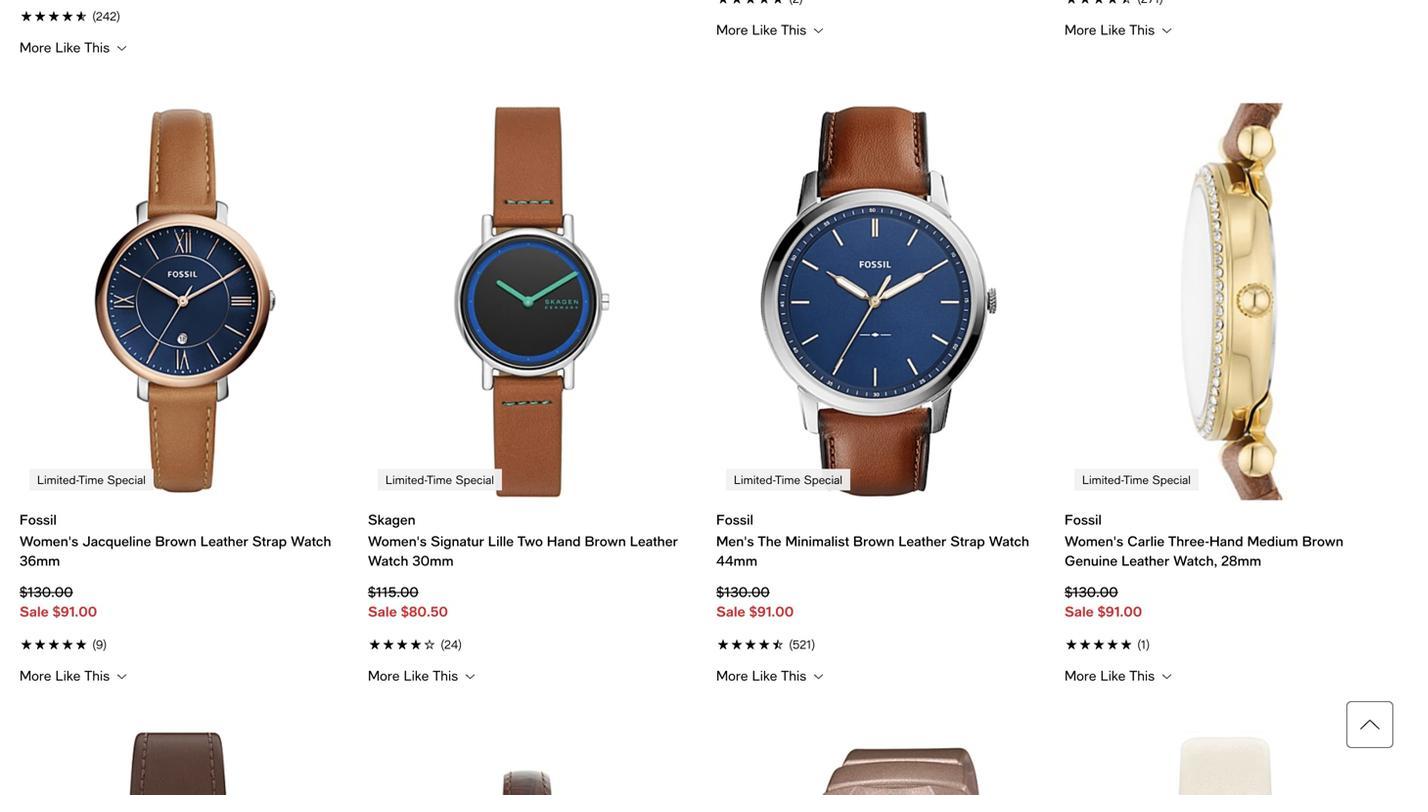Task type: locate. For each thing, give the bounding box(es) containing it.
2 fossil from the left
[[716, 512, 753, 528]]

strap inside "fossil women's jacqueline brown leather strap watch 36mm"
[[252, 533, 287, 550]]

women's inside "fossil women's jacqueline brown leather strap watch 36mm"
[[20, 533, 78, 550]]

2 women's from the left
[[368, 533, 427, 550]]

women's digital beige resin strap watch 43x46mm bg169g-4 group
[[716, 732, 1041, 796]]

0 horizontal spatial $91.00
[[52, 604, 97, 620]]

sale inside the men's the minimalist brown leather strap watch 44mm group
[[716, 604, 745, 620]]

hand right two
[[547, 533, 581, 550]]

more
[[716, 22, 748, 38], [1065, 22, 1096, 38], [20, 39, 51, 55], [20, 668, 51, 684], [368, 668, 400, 684], [716, 668, 748, 684], [1065, 668, 1096, 684]]

more like this
[[716, 22, 811, 38], [1065, 22, 1159, 38], [20, 39, 114, 55], [20, 668, 114, 684], [368, 668, 462, 684], [716, 668, 811, 684], [1065, 668, 1159, 684]]

0 horizontal spatial women's
[[20, 533, 78, 550]]

fossil women's jacqueline brown leather strap watch 36mm
[[20, 512, 331, 569]]

$91.00 up (9)
[[52, 604, 97, 620]]

1 brown from the left
[[155, 533, 196, 550]]

2 horizontal spatial fossil
[[1065, 512, 1102, 528]]

scroll to top image
[[1347, 702, 1394, 749]]

fossil up genuine
[[1065, 512, 1102, 528]]

2 horizontal spatial watch
[[989, 533, 1029, 550]]

$130.00 inside the men's the minimalist brown leather strap watch 44mm group
[[716, 584, 770, 601]]

women's carlie three-hand medium brown genuine leather watch, 28mm group
[[1065, 103, 1390, 685]]

2 horizontal spatial $91.00
[[1098, 604, 1142, 620]]

$130.00 sale $91.00 down 44mm at the right bottom
[[716, 584, 794, 620]]

like inside women's carlie three-hand medium brown genuine leather watch, 28mm group
[[1100, 668, 1126, 684]]

women's
[[20, 533, 78, 550], [368, 533, 427, 550], [1065, 533, 1124, 550]]

sale
[[20, 604, 49, 620], [368, 604, 397, 620], [716, 604, 745, 620], [1065, 604, 1094, 620]]

this down (9)
[[84, 668, 110, 684]]

3 fossil from the left
[[1065, 512, 1102, 528]]

women's up 36mm
[[20, 533, 78, 550]]

1 horizontal spatial hand
[[1210, 533, 1243, 550]]

36mm
[[20, 553, 60, 569]]

2 hand from the left
[[1210, 533, 1243, 550]]

brown
[[155, 533, 196, 550], [585, 533, 626, 550], [853, 533, 895, 550], [1302, 533, 1344, 550]]

3 $130.00 from the left
[[1065, 584, 1118, 601]]

medium
[[1247, 533, 1298, 550]]

$91.00 inside women's carlie three-hand medium brown genuine leather watch, 28mm group
[[1098, 604, 1142, 620]]

3 brown from the left
[[853, 533, 895, 550]]

2 $130.00 from the left
[[716, 584, 770, 601]]

2 horizontal spatial women's
[[1065, 533, 1124, 550]]

leather
[[200, 533, 248, 550], [630, 533, 678, 550], [899, 533, 946, 550], [1122, 553, 1170, 569]]

$130.00 sale $91.00 inside women's carlie three-hand medium brown genuine leather watch, 28mm group
[[1065, 584, 1142, 620]]

2 horizontal spatial $130.00 sale $91.00
[[1065, 584, 1142, 620]]

more like this inside the men's the minimalist brown leather strap watch 44mm group
[[716, 668, 811, 684]]

1 horizontal spatial $91.00
[[749, 604, 794, 620]]

fossil up men's at the bottom
[[716, 512, 753, 528]]

$130.00
[[20, 584, 73, 601], [716, 584, 770, 601], [1065, 584, 1118, 601]]

this down the '(1)'
[[1129, 668, 1155, 684]]

1 horizontal spatial watch
[[368, 553, 408, 569]]

this
[[781, 22, 806, 38], [1129, 22, 1155, 38], [84, 39, 110, 55], [84, 668, 110, 684], [433, 668, 458, 684], [781, 668, 806, 684], [1129, 668, 1155, 684]]

$130.00 sale $91.00
[[20, 584, 97, 620], [716, 584, 794, 620], [1065, 584, 1142, 620]]

3 $130.00 sale $91.00 from the left
[[1065, 584, 1142, 620]]

more inside the men's the minimalist brown leather strap watch 44mm group
[[716, 668, 748, 684]]

1 horizontal spatial women's
[[368, 533, 427, 550]]

3 women's from the left
[[1065, 533, 1124, 550]]

fossil inside 'fossil men's the minimalist brown leather strap watch 44mm'
[[716, 512, 753, 528]]

this down 4.4649 out of 5 rating with 271 reviews image
[[1129, 22, 1155, 38]]

1 $130.00 sale $91.00 from the left
[[20, 584, 97, 620]]

$91.00 inside women's jacqueline brown leather strap watch 36mm group
[[52, 604, 97, 620]]

0 horizontal spatial $130.00 sale $91.00
[[20, 584, 97, 620]]

leather inside 'fossil men's the minimalist brown leather strap watch 44mm'
[[899, 533, 946, 550]]

2 strap from the left
[[950, 533, 985, 550]]

this down (24)
[[433, 668, 458, 684]]

4 brown from the left
[[1302, 533, 1344, 550]]

like inside the men's the minimalist brown leather strap watch 44mm group
[[752, 668, 777, 684]]

sale down 36mm
[[20, 604, 49, 620]]

$91.00 up (521)
[[749, 604, 794, 620]]

1 fossil from the left
[[20, 512, 57, 528]]

sale inside $115.00 sale $80.50
[[368, 604, 397, 620]]

0 horizontal spatial $130.00
[[20, 584, 73, 601]]

2 horizontal spatial $130.00
[[1065, 584, 1118, 601]]

$130.00 down 36mm
[[20, 584, 73, 601]]

this down (521)
[[781, 668, 806, 684]]

more like this inside women's carlie three-hand medium brown genuine leather watch, 28mm group
[[1065, 668, 1159, 684]]

watch inside 'fossil men's the minimalist brown leather strap watch 44mm'
[[989, 533, 1029, 550]]

2 sale from the left
[[368, 604, 397, 620]]

this down "5 out of 5 rating with 2 reviews" image
[[781, 22, 806, 38]]

brown right medium
[[1302, 533, 1344, 550]]

1 strap from the left
[[252, 533, 287, 550]]

$130.00 down 44mm at the right bottom
[[716, 584, 770, 601]]

women's inside the fossil women's carlie three-hand medium brown genuine leather watch, 28mm
[[1065, 533, 1124, 550]]

1 women's from the left
[[20, 533, 78, 550]]

like inside women's signatur lille two hand brown leather watch 30mm group
[[404, 668, 429, 684]]

4.2917 out of 5 rating with 24 reviews image
[[368, 634, 693, 654]]

fossil
[[20, 512, 57, 528], [716, 512, 753, 528], [1065, 512, 1102, 528]]

strap
[[252, 533, 287, 550], [950, 533, 985, 550]]

3 sale from the left
[[716, 604, 745, 620]]

brown inside "fossil women's jacqueline brown leather strap watch 36mm"
[[155, 533, 196, 550]]

0 horizontal spatial strap
[[252, 533, 287, 550]]

two
[[517, 533, 543, 550]]

women's up genuine
[[1065, 533, 1124, 550]]

4 sale from the left
[[1065, 604, 1094, 620]]

(9)
[[92, 638, 107, 652]]

skagen women's signatur lille two hand brown leather watch 30mm
[[368, 512, 678, 569]]

$130.00 sale $91.00 down genuine
[[1065, 584, 1142, 620]]

$130.00 sale $91.00 down 36mm
[[20, 584, 97, 620]]

this inside women's carlie three-hand medium brown genuine leather watch, 28mm group
[[1129, 668, 1155, 684]]

leather inside the fossil women's carlie three-hand medium brown genuine leather watch, 28mm
[[1122, 553, 1170, 569]]

brown inside skagen women's signatur lille two hand brown leather watch 30mm
[[585, 533, 626, 550]]

$130.00 sale $91.00 for men's the minimalist brown leather strap watch 44mm
[[716, 584, 794, 620]]

$130.00 down genuine
[[1065, 584, 1118, 601]]

this inside the men's the minimalist brown leather strap watch 44mm group
[[781, 668, 806, 684]]

fossil up 36mm
[[20, 512, 57, 528]]

brown inside 'fossil men's the minimalist brown leather strap watch 44mm'
[[853, 533, 895, 550]]

1 horizontal spatial fossil
[[716, 512, 753, 528]]

like
[[752, 22, 777, 38], [1100, 22, 1126, 38], [55, 39, 80, 55], [55, 668, 80, 684], [404, 668, 429, 684], [752, 668, 777, 684], [1100, 668, 1126, 684]]

women's inside skagen women's signatur lille two hand brown leather watch 30mm
[[368, 533, 427, 550]]

sale inside women's carlie three-hand medium brown genuine leather watch, 28mm group
[[1065, 604, 1094, 620]]

$91.00 up the '(1)'
[[1098, 604, 1142, 620]]

0 horizontal spatial fossil
[[20, 512, 57, 528]]

2 $91.00 from the left
[[749, 604, 794, 620]]

2 $130.00 sale $91.00 from the left
[[716, 584, 794, 620]]

sale for skagen women's signatur lille two hand brown leather watch 30mm
[[368, 604, 397, 620]]

1 horizontal spatial strap
[[950, 533, 985, 550]]

minimalist
[[785, 533, 849, 550]]

jacqueline
[[82, 533, 151, 550]]

sale down genuine
[[1065, 604, 1094, 620]]

3 $91.00 from the left
[[1098, 604, 1142, 620]]

$80.50
[[401, 604, 448, 620]]

1 hand from the left
[[547, 533, 581, 550]]

brown right two
[[585, 533, 626, 550]]

$130.00 for women's carlie three-hand medium brown genuine leather watch, 28mm
[[1065, 584, 1118, 601]]

women's down skagen
[[368, 533, 427, 550]]

$91.00 for jacqueline
[[52, 604, 97, 620]]

fossil inside the fossil women's carlie three-hand medium brown genuine leather watch, 28mm
[[1065, 512, 1102, 528]]

$130.00 sale $91.00 inside women's jacqueline brown leather strap watch 36mm group
[[20, 584, 97, 620]]

fossil inside "fossil women's jacqueline brown leather strap watch 36mm"
[[20, 512, 57, 528]]

$130.00 inside women's carlie three-hand medium brown genuine leather watch, 28mm group
[[1065, 584, 1118, 601]]

28mm
[[1221, 553, 1261, 569]]

1 sale from the left
[[20, 604, 49, 620]]

sale down '$115.00'
[[368, 604, 397, 620]]

hand up 28mm
[[1210, 533, 1243, 550]]

$130.00 sale $91.00 inside the men's the minimalist brown leather strap watch 44mm group
[[716, 584, 794, 620]]

$91.00
[[52, 604, 97, 620], [749, 604, 794, 620], [1098, 604, 1142, 620]]

0 horizontal spatial watch
[[291, 533, 331, 550]]

more like this inside women's signatur lille two hand brown leather watch 30mm group
[[368, 668, 462, 684]]

$91.00 inside the men's the minimalist brown leather strap watch 44mm group
[[749, 604, 794, 620]]

signatur
[[431, 533, 484, 550]]

$91.00 for the
[[749, 604, 794, 620]]

$130.00 inside women's jacqueline brown leather strap watch 36mm group
[[20, 584, 73, 601]]

more inside women's signatur lille two hand brown leather watch 30mm group
[[368, 668, 400, 684]]

2 brown from the left
[[585, 533, 626, 550]]

sale down 44mm at the right bottom
[[716, 604, 745, 620]]

watch,
[[1173, 553, 1217, 569]]

watch
[[291, 533, 331, 550], [989, 533, 1029, 550], [368, 553, 408, 569]]

1 horizontal spatial $130.00
[[716, 584, 770, 601]]

women's 20mm square watch with glossy brown leather strap group
[[368, 732, 693, 796]]

hand
[[547, 533, 581, 550], [1210, 533, 1243, 550]]

sale inside women's jacqueline brown leather strap watch 36mm group
[[20, 604, 49, 620]]

fossil for fossil women's jacqueline brown leather strap watch 36mm
[[20, 512, 57, 528]]

women's quartz ivory genuine leather watch 28mm x 36mm group
[[1065, 732, 1390, 796]]

brown right jacqueline
[[155, 533, 196, 550]]

1 horizontal spatial $130.00 sale $91.00
[[716, 584, 794, 620]]

0 horizontal spatial hand
[[547, 533, 581, 550]]

1 $130.00 from the left
[[20, 584, 73, 601]]

1 $91.00 from the left
[[52, 604, 97, 620]]

brown right minimalist
[[853, 533, 895, 550]]



Task type: describe. For each thing, give the bounding box(es) containing it.
hand inside the fossil women's carlie three-hand medium brown genuine leather watch, 28mm
[[1210, 533, 1243, 550]]

genuine
[[1065, 553, 1118, 569]]

$130.00 sale $91.00 for women's carlie three-hand medium brown genuine leather watch, 28mm
[[1065, 584, 1142, 620]]

watch inside skagen women's signatur lille two hand brown leather watch 30mm
[[368, 553, 408, 569]]

5 out of 5 rating with 2 reviews image
[[716, 0, 1041, 7]]

brown inside the fossil women's carlie three-hand medium brown genuine leather watch, 28mm
[[1302, 533, 1344, 550]]

$130.00 for men's the minimalist brown leather strap watch 44mm
[[716, 584, 770, 601]]

men's the minimalist brown leather strap watch 44mm group
[[716, 103, 1041, 685]]

lille
[[488, 533, 514, 550]]

men's
[[716, 533, 754, 550]]

sale for fossil women's carlie three-hand medium brown genuine leather watch, 28mm
[[1065, 604, 1094, 620]]

women's for women's carlie three-hand medium brown genuine leather watch, 28mm
[[1065, 533, 1124, 550]]

fossil women's carlie three-hand medium brown genuine leather watch, 28mm
[[1065, 512, 1344, 569]]

fossil men's the minimalist brown leather strap watch 44mm
[[716, 512, 1029, 569]]

skagen
[[368, 512, 416, 528]]

women's quartz ivory genuine leather watch 28mm x 36mm image
[[1065, 732, 1390, 796]]

women's for women's signatur lille two hand brown leather watch 30mm
[[368, 533, 427, 550]]

4.4649 out of 5 rating with 271 reviews image
[[1065, 0, 1390, 7]]

women's for women's jacqueline brown leather strap watch 36mm
[[20, 533, 78, 550]]

more like this inside women's jacqueline brown leather strap watch 36mm group
[[20, 668, 114, 684]]

4.5702 out of 5 rating with 242 reviews image
[[20, 5, 344, 25]]

(24)
[[440, 638, 462, 652]]

women's digital beige resin strap watch 43x46mm bg169g-4 image
[[716, 732, 1041, 796]]

leather inside "fossil women's jacqueline brown leather strap watch 36mm"
[[200, 533, 248, 550]]

(521)
[[789, 638, 816, 652]]

watch inside "fossil women's jacqueline brown leather strap watch 36mm"
[[291, 533, 331, 550]]

more inside women's carlie three-hand medium brown genuine leather watch, 28mm group
[[1065, 668, 1096, 684]]

sale for fossil women's jacqueline brown leather strap watch 36mm
[[20, 604, 49, 620]]

three-
[[1168, 533, 1210, 550]]

carlie
[[1127, 533, 1165, 550]]

fossil for fossil men's the minimalist brown leather strap watch 44mm
[[716, 512, 753, 528]]

the
[[758, 533, 781, 550]]

more inside women's jacqueline brown leather strap watch 36mm group
[[20, 668, 51, 684]]

fossil for fossil women's carlie three-hand medium brown genuine leather watch, 28mm
[[1065, 512, 1102, 528]]

this down (242)
[[84, 39, 110, 55]]

(1)
[[1137, 638, 1150, 652]]

strap inside 'fossil men's the minimalist brown leather strap watch 44mm'
[[950, 533, 985, 550]]

women's signatur lille two hand brown leather watch 30mm group
[[368, 103, 693, 685]]

4.4971 out of 5 rating with 521 reviews image
[[716, 634, 1041, 654]]

$130.00 sale $91.00 for women's jacqueline brown leather strap watch 36mm
[[20, 584, 97, 620]]

(242)
[[92, 9, 120, 23]]

this inside women's signatur lille two hand brown leather watch 30mm group
[[433, 668, 458, 684]]

44mm
[[716, 553, 758, 569]]

$130.00 for women's jacqueline brown leather strap watch 36mm
[[20, 584, 73, 601]]

sale for fossil men's the minimalist brown leather strap watch 44mm
[[716, 604, 745, 620]]

leather inside skagen women's signatur lille two hand brown leather watch 30mm
[[630, 533, 678, 550]]

$115.00 sale $80.50
[[368, 584, 448, 620]]

$91.00 for carlie
[[1098, 604, 1142, 620]]

5 out of 5 rating with 1 reviews image
[[1065, 634, 1390, 654]]

women's jacqueline brown leather strap watch 36mm group
[[20, 103, 344, 685]]

$115.00
[[368, 584, 419, 601]]

hand inside skagen women's signatur lille two hand brown leather watch 30mm
[[547, 533, 581, 550]]

like inside women's jacqueline brown leather strap watch 36mm group
[[55, 668, 80, 684]]

4.7778 out of 5 rating with 9 reviews image
[[20, 634, 344, 654]]

this inside women's jacqueline brown leather strap watch 36mm group
[[84, 668, 110, 684]]

30mm
[[412, 553, 454, 569]]

women's 20mm square watch with glossy brown leather strap image
[[368, 732, 693, 796]]



Task type: vqa. For each thing, say whether or not it's contained in the screenshot.


